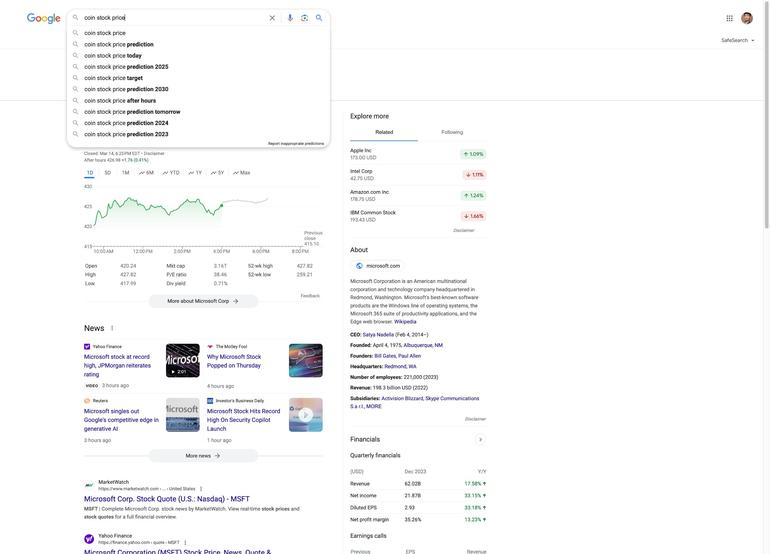 Task type: vqa. For each thing, say whether or not it's contained in the screenshot.
"Up by 33.18%" element
yes



Task type: locate. For each thing, give the bounding box(es) containing it.
tab panel
[[350, 144, 486, 227]]

None text field
[[99, 486, 195, 493]]

heading
[[112, 73, 181, 86], [350, 112, 486, 121], [350, 246, 486, 254], [84, 353, 159, 379], [207, 353, 282, 370], [84, 407, 159, 433], [207, 407, 282, 433]]

None search field
[[0, 9, 330, 147]]

section
[[343, 110, 487, 554]]

year to date element
[[163, 169, 179, 177]]

5 years element
[[211, 169, 224, 177]]

tab list
[[84, 73, 487, 95]]

up by 33.18% element
[[465, 505, 486, 511]]

up by 17.58% element
[[465, 481, 486, 487]]

group
[[84, 167, 323, 181]]

None text field
[[159, 486, 195, 492], [99, 540, 180, 546], [150, 540, 180, 545], [159, 486, 195, 492], [99, 540, 180, 546], [150, 540, 180, 545]]

list box
[[67, 27, 330, 140]]

about this result image
[[182, 539, 197, 547]]

tab
[[190, 78, 227, 92]]

6 months element
[[139, 169, 154, 177]]

search by voice image
[[286, 13, 295, 22]]

navigation
[[0, 32, 763, 53]]

2 minutes, 1 second element
[[169, 369, 189, 375]]



Task type: describe. For each thing, give the bounding box(es) containing it.
up by 33.15% element
[[465, 493, 486, 499]]

google image
[[27, 13, 61, 24]]

search by image image
[[300, 13, 309, 22]]

Search text field
[[85, 14, 264, 23]]

up by 13.23% element
[[465, 517, 486, 523]]

thumbnail image for microsoft corp image
[[84, 78, 105, 89]]

1 year element
[[188, 169, 202, 177]]

about this result image
[[198, 485, 212, 493]]



